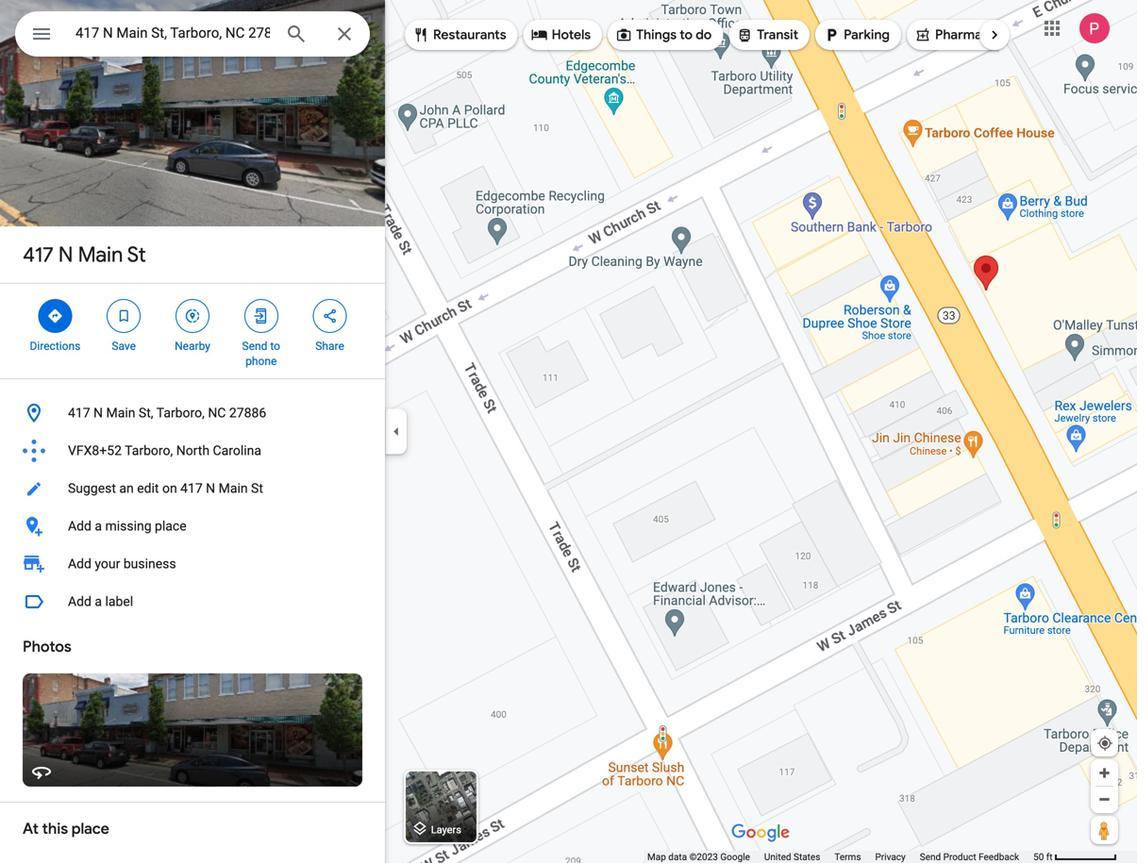 Task type: describe. For each thing, give the bounding box(es) containing it.

[[737, 25, 754, 45]]

available search options for this area region
[[391, 12, 1098, 58]]

feedback
[[979, 852, 1020, 863]]

united states
[[765, 852, 821, 863]]

 pharmacies
[[915, 25, 1007, 45]]

main for st
[[78, 242, 123, 268]]


[[616, 25, 633, 45]]

map data ©2023 google
[[648, 852, 750, 863]]

main inside button
[[219, 481, 248, 497]]

 button
[[15, 11, 68, 60]]

417 for 417 n main st
[[23, 242, 54, 268]]

ft
[[1047, 852, 1053, 863]]

terms
[[835, 852, 861, 863]]

to inside send to phone
[[270, 340, 280, 353]]

show your location image
[[1097, 735, 1114, 752]]

main for st,
[[106, 405, 135, 421]]

zoom out image
[[1098, 793, 1112, 807]]

actions for 417 n main st region
[[0, 284, 385, 379]]

at
[[23, 820, 39, 839]]

parking
[[844, 26, 890, 43]]

n for 417 n main st, tarboro, nc 27886
[[93, 405, 103, 421]]


[[184, 306, 201, 327]]

phone
[[246, 355, 277, 368]]

st,
[[139, 405, 153, 421]]

at this place
[[23, 820, 109, 839]]

carolina
[[213, 443, 261, 459]]

privacy
[[875, 852, 906, 863]]

restaurants
[[433, 26, 507, 43]]

hotels
[[552, 26, 591, 43]]


[[321, 306, 338, 327]]

 things to do
[[616, 25, 712, 45]]

share
[[316, 340, 344, 353]]

business
[[123, 556, 176, 572]]

 hotels
[[531, 25, 591, 45]]

privacy button
[[875, 851, 906, 864]]

send product feedback
[[920, 852, 1020, 863]]

to inside  things to do
[[680, 26, 693, 43]]

417 n main st, tarboro, nc 27886 button
[[0, 395, 385, 432]]

50
[[1034, 852, 1044, 863]]

united states button
[[765, 851, 821, 864]]

417 inside suggest an edit on 417 n main st button
[[180, 481, 203, 497]]

a for missing
[[95, 519, 102, 534]]

0 horizontal spatial st
[[127, 242, 146, 268]]

add for add a missing place
[[68, 519, 91, 534]]


[[115, 306, 132, 327]]

missing
[[105, 519, 152, 534]]

layers
[[431, 824, 461, 836]]

next page image
[[986, 26, 1003, 43]]

add a label
[[68, 594, 133, 610]]

label
[[105, 594, 133, 610]]

product
[[944, 852, 977, 863]]

pharmacies
[[935, 26, 1007, 43]]

an
[[119, 481, 134, 497]]

417 n main st
[[23, 242, 146, 268]]

map
[[648, 852, 666, 863]]

50 ft button
[[1034, 852, 1118, 863]]

google maps element
[[0, 0, 1137, 864]]

footer inside "google maps" element
[[648, 851, 1034, 864]]


[[47, 306, 64, 327]]

send to phone
[[242, 340, 280, 368]]

417 for 417 n main st, tarboro, nc 27886
[[68, 405, 90, 421]]

27886
[[229, 405, 266, 421]]

©2023
[[690, 852, 718, 863]]

add for add a label
[[68, 594, 91, 610]]

add a label button
[[0, 583, 385, 621]]


[[531, 25, 548, 45]]



Task type: vqa. For each thing, say whether or not it's contained in the screenshot.


Task type: locate. For each thing, give the bounding box(es) containing it.
2 horizontal spatial 417
[[180, 481, 203, 497]]

tarboro, inside button
[[156, 405, 205, 421]]

417 up 
[[23, 242, 54, 268]]

n up vfx8+52
[[93, 405, 103, 421]]

collapse side panel image
[[386, 421, 407, 442]]

0 vertical spatial add
[[68, 519, 91, 534]]

1 a from the top
[[95, 519, 102, 534]]

0 vertical spatial 417
[[23, 242, 54, 268]]

main left st,
[[106, 405, 135, 421]]

1 horizontal spatial place
[[155, 519, 187, 534]]

do
[[696, 26, 712, 43]]

 restaurants
[[412, 25, 507, 45]]

n right on
[[206, 481, 215, 497]]

transit
[[757, 26, 799, 43]]

data
[[669, 852, 687, 863]]

none field inside 417 n main st, tarboro, nc 27886 field
[[76, 22, 270, 44]]

 parking
[[823, 25, 890, 45]]

directions
[[30, 340, 81, 353]]

nearby
[[175, 340, 210, 353]]

0 vertical spatial st
[[127, 242, 146, 268]]

st
[[127, 242, 146, 268], [251, 481, 263, 497]]

0 vertical spatial to
[[680, 26, 693, 43]]

tarboro, inside button
[[125, 443, 173, 459]]

1 horizontal spatial send
[[920, 852, 941, 863]]

1 add from the top
[[68, 519, 91, 534]]

add
[[68, 519, 91, 534], [68, 556, 91, 572], [68, 594, 91, 610]]

states
[[794, 852, 821, 863]]

0 vertical spatial n
[[58, 242, 73, 268]]

0 horizontal spatial place
[[72, 820, 109, 839]]

2 vertical spatial n
[[206, 481, 215, 497]]

main up 
[[78, 242, 123, 268]]

2 a from the top
[[95, 594, 102, 610]]

 search field
[[15, 11, 370, 60]]

417 up vfx8+52
[[68, 405, 90, 421]]


[[412, 25, 429, 45]]

vfx8+52
[[68, 443, 122, 459]]

add left your
[[68, 556, 91, 572]]

things
[[636, 26, 677, 43]]

send for send to phone
[[242, 340, 268, 353]]

0 horizontal spatial 417
[[23, 242, 54, 268]]

suggest
[[68, 481, 116, 497]]

0 vertical spatial main
[[78, 242, 123, 268]]

google account: payton hansen  
(payton.hansen@adept.ai) image
[[1080, 13, 1110, 44]]

add a missing place
[[68, 519, 187, 534]]

0 horizontal spatial send
[[242, 340, 268, 353]]

1 vertical spatial n
[[93, 405, 103, 421]]

vfx8+52 tarboro, north carolina button
[[0, 432, 385, 470]]

send product feedback button
[[920, 851, 1020, 864]]

suggest an edit on 417 n main st button
[[0, 470, 385, 508]]

footer
[[648, 851, 1034, 864]]

1 vertical spatial 417
[[68, 405, 90, 421]]

1 horizontal spatial 417
[[68, 405, 90, 421]]


[[253, 306, 270, 327]]

add a missing place button
[[0, 508, 385, 546]]

united
[[765, 852, 792, 863]]

n inside button
[[93, 405, 103, 421]]

add your business
[[68, 556, 176, 572]]

50 ft
[[1034, 852, 1053, 863]]

1 vertical spatial to
[[270, 340, 280, 353]]

2 horizontal spatial n
[[206, 481, 215, 497]]

st inside button
[[251, 481, 263, 497]]

to up "phone"
[[270, 340, 280, 353]]

0 horizontal spatial to
[[270, 340, 280, 353]]

place right this
[[72, 820, 109, 839]]

main
[[78, 242, 123, 268], [106, 405, 135, 421], [219, 481, 248, 497]]


[[30, 20, 53, 48]]

417 n main st, tarboro, nc 27886
[[68, 405, 266, 421]]

on
[[162, 481, 177, 497]]

0 vertical spatial tarboro,
[[156, 405, 205, 421]]

n inside button
[[206, 481, 215, 497]]

417 n main st main content
[[0, 0, 385, 864]]

0 vertical spatial send
[[242, 340, 268, 353]]

main down the 'carolina'
[[219, 481, 248, 497]]

suggest an edit on 417 n main st
[[68, 481, 263, 497]]

tarboro, up edit at the bottom of page
[[125, 443, 173, 459]]

417 N Main St, Tarboro, NC 27886 field
[[15, 11, 370, 57]]

send
[[242, 340, 268, 353], [920, 852, 941, 863]]

this
[[42, 820, 68, 839]]

st up 
[[127, 242, 146, 268]]

2 vertical spatial add
[[68, 594, 91, 610]]

a left label
[[95, 594, 102, 610]]

st down the 'carolina'
[[251, 481, 263, 497]]

1 vertical spatial send
[[920, 852, 941, 863]]

1 vertical spatial place
[[72, 820, 109, 839]]

send up "phone"
[[242, 340, 268, 353]]

a left missing
[[95, 519, 102, 534]]

None field
[[76, 22, 270, 44]]

417 right on
[[180, 481, 203, 497]]

a for label
[[95, 594, 102, 610]]

2 add from the top
[[68, 556, 91, 572]]

photos
[[23, 638, 71, 657]]

north
[[176, 443, 210, 459]]

3 add from the top
[[68, 594, 91, 610]]

2 vertical spatial 417
[[180, 481, 203, 497]]

place inside button
[[155, 519, 187, 534]]

a
[[95, 519, 102, 534], [95, 594, 102, 610]]

1 horizontal spatial st
[[251, 481, 263, 497]]

add left label
[[68, 594, 91, 610]]

0 vertical spatial a
[[95, 519, 102, 534]]

save
[[112, 340, 136, 353]]

send for send product feedback
[[920, 852, 941, 863]]


[[823, 25, 840, 45]]

add for add your business
[[68, 556, 91, 572]]

n up 
[[58, 242, 73, 268]]

send inside send to phone
[[242, 340, 268, 353]]

footer containing map data ©2023 google
[[648, 851, 1034, 864]]

to left 'do'
[[680, 26, 693, 43]]

send inside button
[[920, 852, 941, 863]]

add down suggest
[[68, 519, 91, 534]]

vfx8+52 tarboro, north carolina
[[68, 443, 261, 459]]

show street view coverage image
[[1091, 816, 1119, 845]]

1 vertical spatial st
[[251, 481, 263, 497]]

n for 417 n main st
[[58, 242, 73, 268]]

tarboro, right st,
[[156, 405, 205, 421]]

add your business link
[[0, 546, 385, 583]]

417 inside 417 n main st, tarboro, nc 27886 button
[[68, 405, 90, 421]]

417
[[23, 242, 54, 268], [68, 405, 90, 421], [180, 481, 203, 497]]

place down on
[[155, 519, 187, 534]]

main inside button
[[106, 405, 135, 421]]

1 vertical spatial add
[[68, 556, 91, 572]]

1 horizontal spatial n
[[93, 405, 103, 421]]

terms button
[[835, 851, 861, 864]]

1 vertical spatial tarboro,
[[125, 443, 173, 459]]

0 horizontal spatial n
[[58, 242, 73, 268]]

0 vertical spatial place
[[155, 519, 187, 534]]

zoom in image
[[1098, 766, 1112, 781]]

send left product
[[920, 852, 941, 863]]

nc
[[208, 405, 226, 421]]

2 vertical spatial main
[[219, 481, 248, 497]]

to
[[680, 26, 693, 43], [270, 340, 280, 353]]

tarboro,
[[156, 405, 205, 421], [125, 443, 173, 459]]

1 vertical spatial a
[[95, 594, 102, 610]]

1 horizontal spatial to
[[680, 26, 693, 43]]

 transit
[[737, 25, 799, 45]]

your
[[95, 556, 120, 572]]

edit
[[137, 481, 159, 497]]

1 vertical spatial main
[[106, 405, 135, 421]]


[[915, 25, 932, 45]]

place
[[155, 519, 187, 534], [72, 820, 109, 839]]

n
[[58, 242, 73, 268], [93, 405, 103, 421], [206, 481, 215, 497]]

google
[[721, 852, 750, 863]]



